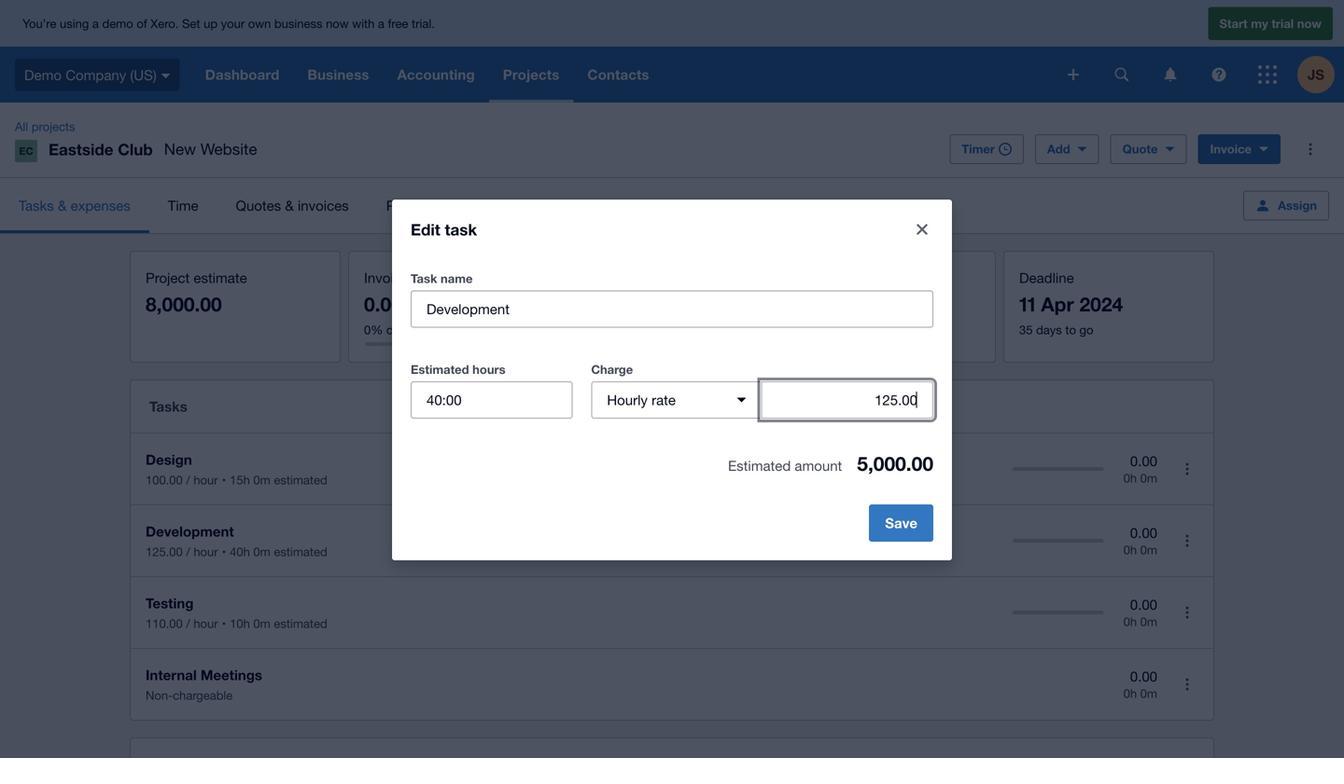 Task type: vqa. For each thing, say whether or not it's contained in the screenshot.


Task type: describe. For each thing, give the bounding box(es) containing it.
amount
[[795, 458, 842, 474]]

invoices
[[298, 197, 349, 214]]

all projects link
[[7, 118, 83, 136]]

time link
[[149, 178, 217, 233]]

0.00 for testing
[[1130, 597, 1157, 613]]

110.00
[[146, 617, 183, 631]]

hours
[[472, 363, 505, 377]]

quotes & invoices link
[[217, 178, 367, 233]]

assign
[[1278, 198, 1317, 213]]

& for tasks
[[58, 197, 67, 214]]

close button
[[903, 211, 941, 248]]

task name
[[411, 272, 473, 286]]

profitability
[[386, 197, 456, 214]]

0% inside invoiced 0.00 0% of project estimate
[[364, 323, 383, 337]]

invoice button
[[1198, 134, 1281, 164]]

trial.
[[412, 16, 435, 31]]

name
[[441, 272, 473, 286]]

11
[[1019, 293, 1036, 316]]

0h for development
[[1123, 543, 1137, 558]]

task
[[411, 272, 437, 286]]

2 horizontal spatial svg image
[[1258, 65, 1277, 84]]

2 a from the left
[[378, 16, 384, 31]]

testing
[[146, 595, 194, 612]]

• for testing
[[222, 617, 226, 631]]

1 now from the left
[[326, 16, 349, 31]]

my
[[1251, 16, 1268, 31]]

• for design
[[222, 473, 226, 488]]

0h for testing
[[1123, 615, 1137, 629]]

all
[[15, 119, 28, 134]]

club
[[118, 140, 153, 159]]

using
[[60, 16, 89, 31]]

time
[[168, 197, 198, 214]]

edit task dialog
[[392, 200, 952, 561]]

0m inside design 100.00 / hour • 15h 0m estimated
[[253, 473, 270, 488]]

chargeable
[[173, 689, 233, 703]]

0.00 0h 0m for design
[[1123, 453, 1157, 486]]

demo
[[102, 16, 133, 31]]

new
[[164, 140, 196, 158]]

timer
[[962, 142, 995, 156]]

new website
[[164, 140, 257, 158]]

expenses
[[71, 197, 130, 214]]

quotes & invoices
[[236, 197, 349, 214]]

quote
[[1123, 142, 1158, 156]]

demo
[[24, 67, 62, 83]]

0.00 0h 0m for development
[[1123, 525, 1157, 558]]

Estimated hours field
[[412, 383, 572, 418]]

own
[[248, 16, 271, 31]]

2 horizontal spatial of
[[605, 323, 615, 337]]

(us)
[[130, 67, 157, 83]]

set
[[182, 16, 200, 31]]

save button
[[869, 505, 933, 542]]

2 project from the left
[[619, 323, 656, 337]]

2 now from the left
[[1297, 16, 1322, 31]]

3 svg image from the left
[[1212, 68, 1226, 82]]

xero.
[[151, 16, 179, 31]]

js
[[1308, 66, 1324, 83]]

& for quotes
[[285, 197, 294, 214]]

0.00 field
[[762, 383, 932, 418]]

Name or choose task field
[[412, 292, 932, 327]]

add button
[[1035, 134, 1099, 164]]

non-
[[146, 689, 173, 703]]

10h
[[230, 617, 250, 631]]

tasks & expenses
[[19, 197, 130, 214]]

0.00 for development
[[1130, 525, 1157, 542]]

/ for development
[[186, 545, 190, 560]]

your
[[221, 16, 245, 31]]

estimated amount
[[728, 458, 842, 474]]

save
[[885, 515, 917, 532]]

you're using a demo of xero. set up your own business now with a free trial.
[[22, 16, 435, 31]]

js button
[[1297, 47, 1344, 103]]

business
[[274, 16, 322, 31]]

tasks for tasks & expenses
[[19, 197, 54, 214]]

0m inside testing 110.00 / hour • 10h 0m estimated
[[253, 617, 270, 631]]

4 0h from the top
[[1123, 687, 1137, 701]]

8,000.00
[[146, 293, 222, 316]]

all projects
[[15, 119, 75, 134]]

4 0.00 0h 0m from the top
[[1123, 669, 1157, 701]]

/ for testing
[[186, 617, 190, 631]]

meetings
[[201, 667, 262, 684]]

invoice
[[1210, 142, 1252, 156]]

trial
[[1272, 16, 1294, 31]]

15h
[[230, 473, 250, 488]]

2 0% from the left
[[582, 323, 601, 337]]

development
[[146, 524, 234, 540]]

add
[[1047, 142, 1070, 156]]

estimated for estimated hours
[[411, 363, 469, 377]]

eastside
[[49, 140, 113, 159]]

1 a from the left
[[92, 16, 99, 31]]

0h for design
[[1123, 471, 1137, 486]]

demo company (us) button
[[0, 47, 191, 103]]

edit task
[[411, 220, 477, 239]]

go
[[1079, 323, 1093, 337]]

estimated for testing
[[274, 617, 327, 631]]

hourly
[[607, 392, 648, 408]]

start my trial now
[[1219, 16, 1322, 31]]

up
[[204, 16, 218, 31]]

projects
[[32, 119, 75, 134]]

apr
[[1041, 293, 1074, 316]]

/ for design
[[186, 473, 190, 488]]

development 125.00 / hour • 40h 0m estimated
[[146, 524, 327, 560]]

35
[[1019, 323, 1033, 337]]

estimated for development
[[274, 545, 327, 560]]

internal meetings non-chargeable
[[146, 667, 262, 703]]

you're
[[22, 16, 56, 31]]

rate
[[652, 392, 676, 408]]



Task type: locate. For each thing, give the bounding box(es) containing it.
0% down 'invoiced'
[[364, 323, 383, 337]]

/ right 100.00
[[186, 473, 190, 488]]

estimated hours
[[411, 363, 505, 377]]

0.00 inside invoiced 0.00 0% of project estimate
[[364, 293, 402, 316]]

internal
[[146, 667, 197, 684]]

estimated inside "development 125.00 / hour • 40h 0m estimated"
[[274, 545, 327, 560]]

3 • from the top
[[222, 617, 226, 631]]

now left with
[[326, 16, 349, 31]]

estimate up the '8,000.00'
[[194, 270, 247, 286]]

2 vertical spatial /
[[186, 617, 190, 631]]

• inside "development 125.00 / hour • 40h 0m estimated"
[[222, 545, 226, 560]]

charge group
[[591, 382, 933, 419]]

2024
[[1079, 293, 1123, 316]]

hour inside design 100.00 / hour • 15h 0m estimated
[[193, 473, 218, 488]]

1 horizontal spatial estimated
[[728, 458, 791, 474]]

to
[[1065, 323, 1076, 337]]

• inside testing 110.00 / hour • 10h 0m estimated
[[222, 617, 226, 631]]

0 horizontal spatial svg image
[[161, 74, 171, 78]]

1 vertical spatial hour
[[193, 545, 218, 560]]

js banner
[[0, 0, 1344, 103]]

0m inside "development 125.00 / hour • 40h 0m estimated"
[[253, 545, 270, 560]]

eastside club
[[49, 140, 153, 159]]

hourly rate button
[[591, 382, 762, 419]]

a
[[92, 16, 99, 31], [378, 16, 384, 31]]

/ right 110.00
[[186, 617, 190, 631]]

design 100.00 / hour • 15h 0m estimated
[[146, 452, 327, 488]]

/ down development
[[186, 545, 190, 560]]

svg image right (us) at top
[[161, 74, 171, 78]]

hour inside testing 110.00 / hour • 10h 0m estimated
[[193, 617, 218, 631]]

1 vertical spatial •
[[222, 545, 226, 560]]

quote button
[[1110, 134, 1187, 164]]

estimated right 10h
[[274, 617, 327, 631]]

2 horizontal spatial estimate
[[659, 323, 706, 337]]

of inside invoiced 0.00 0% of project estimate
[[386, 323, 397, 337]]

• left 15h
[[222, 473, 226, 488]]

svg image left js
[[1258, 65, 1277, 84]]

0 horizontal spatial 0%
[[364, 323, 383, 337]]

free
[[388, 16, 408, 31]]

tasks down ec
[[19, 197, 54, 214]]

• left '40h'
[[222, 545, 226, 560]]

125.00
[[146, 545, 183, 560]]

hour for design
[[193, 473, 218, 488]]

estimate up hourly rate popup button in the bottom of the page
[[659, 323, 706, 337]]

0 horizontal spatial a
[[92, 16, 99, 31]]

0 horizontal spatial &
[[58, 197, 67, 214]]

hour for testing
[[193, 617, 218, 631]]

1 horizontal spatial svg image
[[1164, 68, 1177, 82]]

tasks up design
[[149, 399, 187, 415]]

deadline 11 apr 2024 35 days to go
[[1019, 270, 1123, 337]]

1 horizontal spatial now
[[1297, 16, 1322, 31]]

3 0.00 0h 0m from the top
[[1123, 597, 1157, 629]]

1 horizontal spatial &
[[285, 197, 294, 214]]

2 0h from the top
[[1123, 543, 1137, 558]]

estimated inside testing 110.00 / hour • 10h 0m estimated
[[274, 617, 327, 631]]

/
[[186, 473, 190, 488], [186, 545, 190, 560], [186, 617, 190, 631]]

svg image inside demo company (us) 'popup button'
[[161, 74, 171, 78]]

100.00
[[146, 473, 183, 488]]

2 vertical spatial •
[[222, 617, 226, 631]]

2 svg image from the left
[[1164, 68, 1177, 82]]

demo company (us)
[[24, 67, 157, 83]]

svg image
[[1115, 68, 1129, 82], [1164, 68, 1177, 82], [1212, 68, 1226, 82]]

0 vertical spatial /
[[186, 473, 190, 488]]

hour inside "development 125.00 / hour • 40h 0m estimated"
[[193, 545, 218, 560]]

0 horizontal spatial estimated
[[411, 363, 469, 377]]

1 vertical spatial estimated
[[274, 545, 327, 560]]

website
[[200, 140, 257, 158]]

•
[[222, 473, 226, 488], [222, 545, 226, 560], [222, 617, 226, 631]]

svg image up add popup button
[[1068, 69, 1079, 80]]

0% up charge
[[582, 323, 601, 337]]

1 vertical spatial tasks
[[149, 399, 187, 415]]

• inside design 100.00 / hour • 15h 0m estimated
[[222, 473, 226, 488]]

3 hour from the top
[[193, 617, 218, 631]]

• for development
[[222, 545, 226, 560]]

svg image down start
[[1212, 68, 1226, 82]]

1 0.00 0h 0m from the top
[[1123, 453, 1157, 486]]

project up charge
[[619, 323, 656, 337]]

0.00
[[364, 293, 402, 316], [1130, 453, 1157, 470], [1130, 525, 1157, 542], [1130, 597, 1157, 613], [1130, 669, 1157, 685]]

estimated right '40h'
[[274, 545, 327, 560]]

a left free
[[378, 16, 384, 31]]

2 vertical spatial hour
[[193, 617, 218, 631]]

0.00 0h 0m for testing
[[1123, 597, 1157, 629]]

0 vertical spatial hour
[[193, 473, 218, 488]]

with
[[352, 16, 375, 31]]

3 / from the top
[[186, 617, 190, 631]]

tasks for tasks
[[149, 399, 187, 415]]

5,000.00
[[857, 452, 933, 476]]

project inside invoiced 0.00 0% of project estimate
[[400, 323, 438, 337]]

estimate
[[194, 270, 247, 286], [441, 323, 487, 337], [659, 323, 706, 337]]

0 horizontal spatial estimate
[[194, 270, 247, 286]]

hour left 10h
[[193, 617, 218, 631]]

close image
[[917, 224, 928, 235]]

0%
[[364, 323, 383, 337], [582, 323, 601, 337]]

of down 'invoiced'
[[386, 323, 397, 337]]

tasks
[[19, 197, 54, 214], [149, 399, 187, 415]]

1 horizontal spatial estimate
[[441, 323, 487, 337]]

/ inside "development 125.00 / hour • 40h 0m estimated"
[[186, 545, 190, 560]]

2 & from the left
[[285, 197, 294, 214]]

& right "quotes"
[[285, 197, 294, 214]]

estimate up estimated hours
[[441, 323, 487, 337]]

start
[[1219, 16, 1248, 31]]

estimated left amount
[[728, 458, 791, 474]]

0 horizontal spatial tasks
[[19, 197, 54, 214]]

3 estimated from the top
[[274, 617, 327, 631]]

assign button
[[1243, 191, 1329, 221]]

quotes
[[236, 197, 281, 214]]

estimated for estimated amount
[[728, 458, 791, 474]]

/ inside testing 110.00 / hour • 10h 0m estimated
[[186, 617, 190, 631]]

1 horizontal spatial project
[[619, 323, 656, 337]]

1 vertical spatial estimated
[[728, 458, 791, 474]]

1 horizontal spatial 0%
[[582, 323, 601, 337]]

1 svg image from the left
[[1115, 68, 1129, 82]]

0 vertical spatial estimated
[[274, 473, 327, 488]]

task
[[445, 220, 477, 239]]

1 estimated from the top
[[274, 473, 327, 488]]

2 vertical spatial estimated
[[274, 617, 327, 631]]

& left 'expenses'
[[58, 197, 67, 214]]

0 horizontal spatial of
[[137, 16, 147, 31]]

0 vertical spatial •
[[222, 473, 226, 488]]

design
[[146, 452, 192, 469]]

estimated
[[274, 473, 327, 488], [274, 545, 327, 560], [274, 617, 327, 631]]

estimated left hours
[[411, 363, 469, 377]]

company
[[66, 67, 126, 83]]

now right trial
[[1297, 16, 1322, 31]]

/ inside design 100.00 / hour • 15h 0m estimated
[[186, 473, 190, 488]]

estimated inside design 100.00 / hour • 15h 0m estimated
[[274, 473, 327, 488]]

0% of project estimate
[[582, 323, 706, 337]]

ec
[[19, 145, 33, 157]]

1 project from the left
[[400, 323, 438, 337]]

svg image
[[1258, 65, 1277, 84], [1068, 69, 1079, 80], [161, 74, 171, 78]]

project estimate 8,000.00
[[146, 270, 247, 316]]

1 0h from the top
[[1123, 471, 1137, 486]]

1 / from the top
[[186, 473, 190, 488]]

hour for development
[[193, 545, 218, 560]]

svg image up quote
[[1115, 68, 1129, 82]]

deadline
[[1019, 270, 1074, 286]]

days
[[1036, 323, 1062, 337]]

0 vertical spatial tasks
[[19, 197, 54, 214]]

0h
[[1123, 471, 1137, 486], [1123, 543, 1137, 558], [1123, 615, 1137, 629], [1123, 687, 1137, 701]]

hour
[[193, 473, 218, 488], [193, 545, 218, 560], [193, 617, 218, 631]]

1 horizontal spatial a
[[378, 16, 384, 31]]

of up charge
[[605, 323, 615, 337]]

project
[[146, 270, 190, 286]]

charge
[[591, 363, 633, 377]]

hourly rate
[[607, 392, 676, 408]]

profitability link
[[367, 178, 475, 233]]

timer button
[[949, 134, 1024, 164]]

1 horizontal spatial tasks
[[149, 399, 187, 415]]

0 horizontal spatial project
[[400, 323, 438, 337]]

2 • from the top
[[222, 545, 226, 560]]

estimated right 15h
[[274, 473, 327, 488]]

now
[[326, 16, 349, 31], [1297, 16, 1322, 31]]

hour down development
[[193, 545, 218, 560]]

1 & from the left
[[58, 197, 67, 214]]

2 0.00 0h 0m from the top
[[1123, 525, 1157, 558]]

of inside js banner
[[137, 16, 147, 31]]

edit
[[411, 220, 440, 239]]

a right using on the top left of page
[[92, 16, 99, 31]]

hour left 15h
[[193, 473, 218, 488]]

2 / from the top
[[186, 545, 190, 560]]

of
[[137, 16, 147, 31], [386, 323, 397, 337], [605, 323, 615, 337]]

estimate inside project estimate 8,000.00
[[194, 270, 247, 286]]

2 hour from the top
[[193, 545, 218, 560]]

0.00 for design
[[1130, 453, 1157, 470]]

estimated for design
[[274, 473, 327, 488]]

2 horizontal spatial svg image
[[1212, 68, 1226, 82]]

of left xero.
[[137, 16, 147, 31]]

3 0h from the top
[[1123, 615, 1137, 629]]

1 horizontal spatial of
[[386, 323, 397, 337]]

2 estimated from the top
[[274, 545, 327, 560]]

1 0% from the left
[[364, 323, 383, 337]]

• left 10h
[[222, 617, 226, 631]]

project
[[400, 323, 438, 337], [619, 323, 656, 337]]

0 vertical spatial estimated
[[411, 363, 469, 377]]

svg image up quote "popup button"
[[1164, 68, 1177, 82]]

testing 110.00 / hour • 10h 0m estimated
[[146, 595, 327, 631]]

0.00 0h 0m
[[1123, 453, 1157, 486], [1123, 525, 1157, 558], [1123, 597, 1157, 629], [1123, 669, 1157, 701]]

project down task
[[400, 323, 438, 337]]

0 horizontal spatial svg image
[[1115, 68, 1129, 82]]

&
[[58, 197, 67, 214], [285, 197, 294, 214]]

1 • from the top
[[222, 473, 226, 488]]

estimated
[[411, 363, 469, 377], [728, 458, 791, 474]]

estimate inside invoiced 0.00 0% of project estimate
[[441, 323, 487, 337]]

0 horizontal spatial now
[[326, 16, 349, 31]]

1 hour from the top
[[193, 473, 218, 488]]

1 vertical spatial /
[[186, 545, 190, 560]]

invoiced 0.00 0% of project estimate
[[364, 270, 487, 337]]

1 horizontal spatial svg image
[[1068, 69, 1079, 80]]



